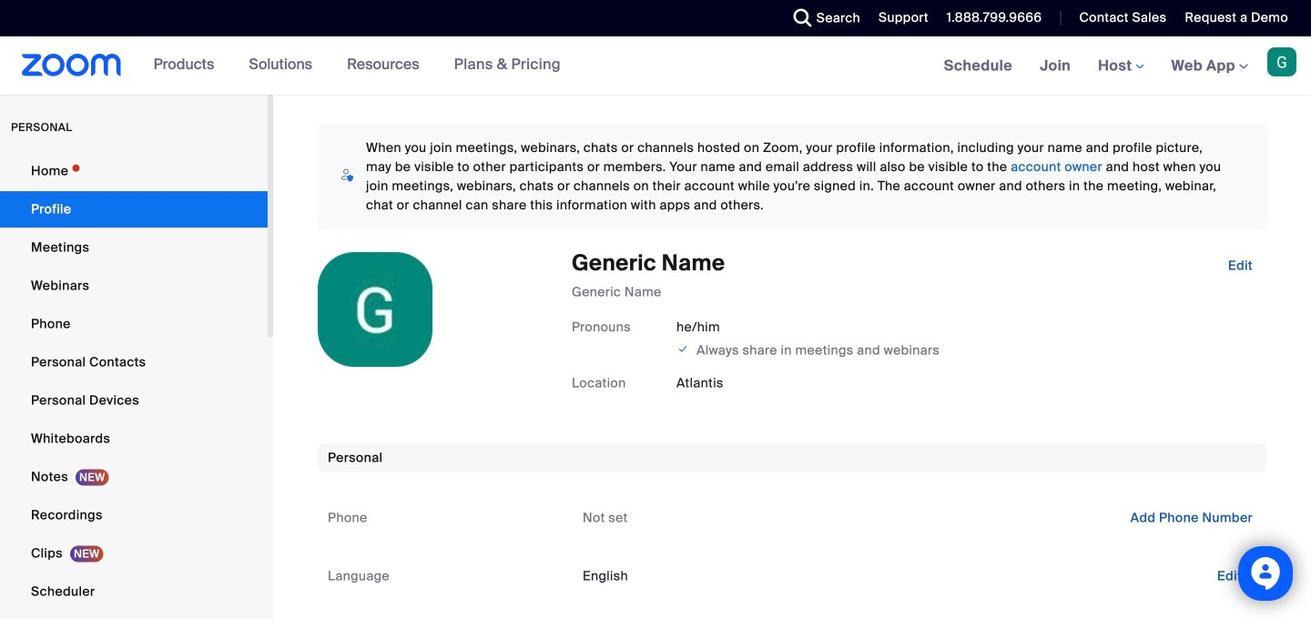 Task type: vqa. For each thing, say whether or not it's contained in the screenshot.
the User photo
yes



Task type: locate. For each thing, give the bounding box(es) containing it.
checked image
[[677, 340, 690, 358]]

meetings navigation
[[930, 36, 1311, 96]]

banner
[[0, 36, 1311, 96]]

user photo image
[[318, 252, 433, 367]]



Task type: describe. For each thing, give the bounding box(es) containing it.
product information navigation
[[140, 36, 574, 95]]

profile picture image
[[1268, 47, 1297, 76]]

zoom logo image
[[22, 54, 122, 76]]

personal menu menu
[[0, 153, 268, 619]]



